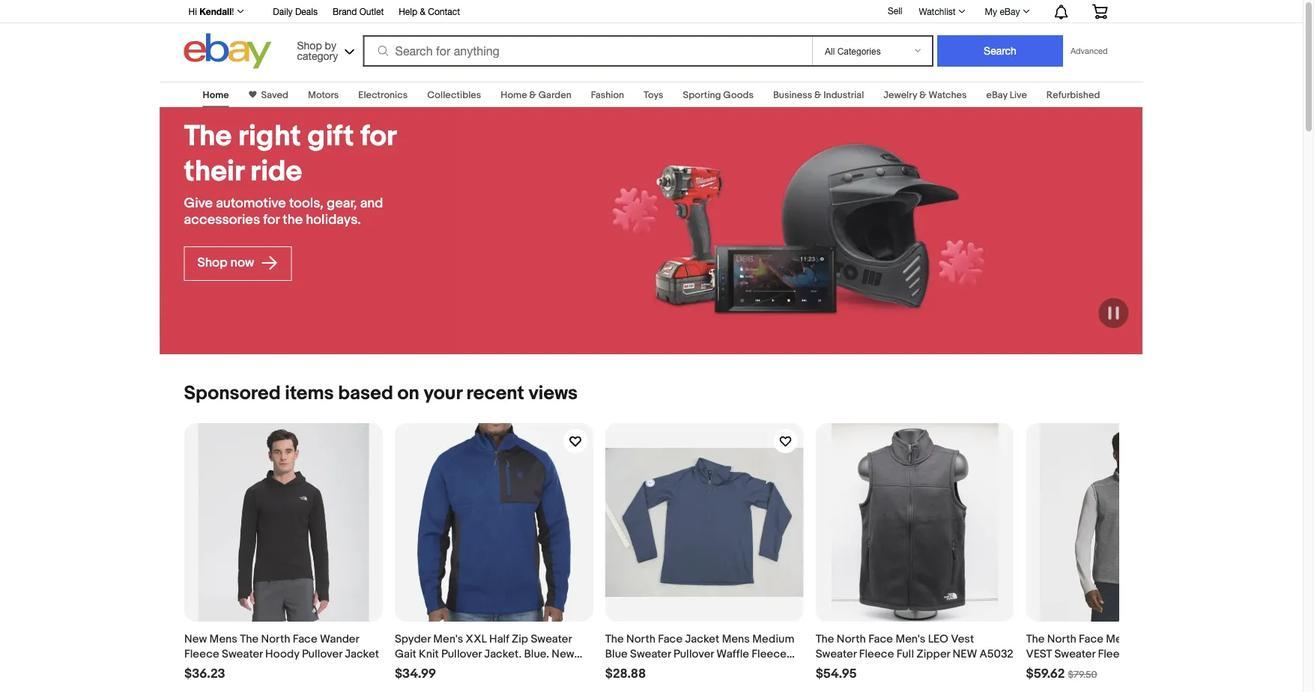 Task type: locate. For each thing, give the bounding box(es) containing it.
account navigation
[[180, 0, 1119, 23]]

advanced
[[1071, 46, 1108, 56]]

0 horizontal spatial new
[[953, 647, 977, 661]]

zipper inside the north face men's leo vest sweater fleece full zipper new       a5032 $54.95
[[917, 647, 950, 661]]

zipper for the north face men's leo vest sweater fleece full zipper new       a5032 $54.95
[[917, 647, 950, 661]]

xxl
[[465, 632, 487, 646]]

1 north from the left
[[261, 632, 290, 646]]

pullover down wander
[[302, 647, 342, 661]]

jewelry & watches link
[[884, 89, 967, 101]]

jacket inside the north face jacket mens medium blue sweater pullover waffle fleece thermal
[[685, 632, 719, 646]]

new down vest
[[953, 647, 977, 661]]

pullover for $34.99
[[441, 647, 482, 661]]

0 horizontal spatial for
[[263, 212, 280, 228]]

holidays.
[[306, 212, 361, 228]]

1 horizontal spatial men's
[[896, 632, 926, 646]]

1 full from the left
[[897, 647, 914, 661]]

vest
[[951, 632, 974, 646]]

fleece
[[184, 647, 219, 661], [752, 647, 787, 661], [859, 647, 894, 661], [1098, 647, 1133, 661]]

face inside the north face jacket mens medium blue sweater pullover waffle fleece thermal
[[658, 632, 683, 646]]

$59.62 text field
[[1026, 666, 1065, 682]]

garden
[[539, 89, 572, 101]]

& for home
[[530, 89, 537, 101]]

0 vertical spatial shop
[[297, 39, 322, 51]]

0 horizontal spatial men's
[[433, 632, 463, 646]]

sweater inside the north face men's canyonlands vest sweater fleece full zipper  new a1010
[[1054, 647, 1095, 661]]

north inside "new mens the north face wander fleece sweater hoody pullover jacket $36.23"
[[261, 632, 290, 646]]

2 full from the left
[[1135, 647, 1153, 661]]

the
[[184, 119, 232, 154], [240, 632, 258, 646], [605, 632, 624, 646], [816, 632, 834, 646], [1026, 632, 1045, 646]]

a1010
[[1026, 662, 1055, 676]]

4 north from the left
[[1047, 632, 1076, 646]]

2 horizontal spatial pullover
[[673, 647, 714, 661]]

industrial
[[824, 89, 864, 101]]

1 fleece from the left
[[184, 647, 219, 661]]

the inside the north face men's canyonlands vest sweater fleece full zipper  new a1010
[[1026, 632, 1045, 646]]

ride
[[250, 154, 302, 189]]

home for home & garden
[[501, 89, 527, 101]]

help & contact link
[[399, 4, 460, 20]]

sweater left hoody on the left of the page
[[221, 647, 262, 661]]

the right gift for their ride give automotive tools, gear, and accessories for the holidays.
[[184, 119, 396, 228]]

home & garden link
[[501, 89, 572, 101]]

1 pullover from the left
[[302, 647, 342, 661]]

2 zipper from the left
[[1156, 647, 1189, 661]]

& for business
[[815, 89, 822, 101]]

& right business
[[815, 89, 822, 101]]

full for the north face men's canyonlands vest sweater fleece full zipper  new a1010
[[1135, 647, 1153, 661]]

fleece inside the north face jacket mens medium blue sweater pullover waffle fleece thermal
[[752, 647, 787, 661]]

2 pullover from the left
[[441, 647, 482, 661]]

2 men's from the left
[[896, 632, 926, 646]]

Search for anything text field
[[365, 37, 809, 65]]

zipper down canyonlands
[[1156, 647, 1189, 661]]

2 new from the left
[[1192, 647, 1216, 661]]

sell
[[888, 5, 903, 16]]

0 horizontal spatial shop
[[197, 255, 228, 271]]

1 vertical spatial jacket
[[345, 647, 379, 661]]

new up $36.23 text box
[[184, 632, 207, 646]]

north inside the north face men's canyonlands vest sweater fleece full zipper  new a1010
[[1047, 632, 1076, 646]]

pullover inside "new mens the north face wander fleece sweater hoody pullover jacket $36.23"
[[302, 647, 342, 661]]

gift
[[307, 119, 354, 154]]

tags
[[420, 662, 444, 676]]

1 horizontal spatial new
[[1192, 647, 1216, 661]]

1 home from the left
[[203, 89, 229, 101]]

pullover down xxl on the left
[[441, 647, 482, 661]]

ebay left live
[[987, 89, 1008, 101]]

0 horizontal spatial zipper
[[917, 647, 950, 661]]

zipper for the north face men's canyonlands vest sweater fleece full zipper  new a1010
[[1156, 647, 1189, 661]]

face inside the north face men's leo vest sweater fleece full zipper new       a5032 $54.95
[[868, 632, 893, 646]]

watchlist
[[919, 6, 956, 16]]

mens up $36.23 text box
[[209, 632, 237, 646]]

0 horizontal spatial mens
[[209, 632, 237, 646]]

2 north from the left
[[626, 632, 655, 646]]

1 horizontal spatial full
[[1135, 647, 1153, 661]]

2 home from the left
[[501, 89, 527, 101]]

1 horizontal spatial new
[[551, 647, 574, 661]]

shop inside the right gift for their ride main content
[[197, 255, 228, 271]]

shop for shop now
[[197, 255, 228, 271]]

the right gift for their ride main content
[[0, 73, 1303, 693]]

for down electronics
[[360, 119, 396, 154]]

new inside the north face men's leo vest sweater fleece full zipper new       a5032 $54.95
[[953, 647, 977, 661]]

saved
[[261, 89, 288, 101]]

$79.50
[[1068, 669, 1097, 681]]

0 horizontal spatial new
[[184, 632, 207, 646]]

watches
[[929, 89, 967, 101]]

face
[[293, 632, 317, 646], [658, 632, 683, 646], [868, 632, 893, 646], [1079, 632, 1104, 646]]

canyonlands
[[1139, 632, 1222, 646]]

2 fleece from the left
[[752, 647, 787, 661]]

1 horizontal spatial shop
[[297, 39, 322, 51]]

advanced link
[[1063, 36, 1116, 66]]

shop now link
[[184, 246, 292, 281]]

north inside the north face men's leo vest sweater fleece full zipper new       a5032 $54.95
[[837, 632, 866, 646]]

north up hoody on the left of the page
[[261, 632, 290, 646]]

shop by category button
[[290, 33, 358, 66]]

0 horizontal spatial home
[[203, 89, 229, 101]]

refurbished link
[[1047, 89, 1101, 101]]

new down canyonlands
[[1192, 647, 1216, 661]]

men's left canyonlands
[[1106, 632, 1136, 646]]

now
[[231, 255, 254, 271]]

men's left leo
[[896, 632, 926, 646]]

pullover inside the north face jacket mens medium blue sweater pullover waffle fleece thermal
[[673, 647, 714, 661]]

shop
[[297, 39, 322, 51], [197, 255, 228, 271]]

the for medium
[[605, 632, 624, 646]]

new inside the north face men's canyonlands vest sweater fleece full zipper  new a1010
[[1192, 647, 1216, 661]]

$59.62 $79.50
[[1026, 666, 1097, 682]]

category
[[297, 49, 338, 62]]

1 vertical spatial ebay
[[987, 89, 1008, 101]]

jacket inside "new mens the north face wander fleece sweater hoody pullover jacket $36.23"
[[345, 647, 379, 661]]

new inside "new mens the north face wander fleece sweater hoody pullover jacket $36.23"
[[184, 632, 207, 646]]

& for jewelry
[[920, 89, 927, 101]]

goods
[[724, 89, 754, 101]]

2 face from the left
[[658, 632, 683, 646]]

None submit
[[938, 35, 1063, 67]]

& right jewelry
[[920, 89, 927, 101]]

4 face from the left
[[1079, 632, 1104, 646]]

1 face from the left
[[293, 632, 317, 646]]

north up the blue
[[626, 632, 655, 646]]

1 vertical spatial new
[[551, 647, 574, 661]]

1 vertical spatial shop
[[197, 255, 228, 271]]

0 vertical spatial for
[[360, 119, 396, 154]]

0 horizontal spatial full
[[897, 647, 914, 661]]

sporting goods
[[683, 89, 754, 101]]

men's inside the north face men's leo vest sweater fleece full zipper new       a5032 $54.95
[[896, 632, 926, 646]]

0 horizontal spatial jacket
[[345, 647, 379, 661]]

mens inside the north face jacket mens medium blue sweater pullover waffle fleece thermal
[[722, 632, 750, 646]]

saved link
[[257, 89, 288, 101]]

ebay
[[1000, 6, 1020, 16], [987, 89, 1008, 101]]

zipper inside the north face men's canyonlands vest sweater fleece full zipper  new a1010
[[1156, 647, 1189, 661]]

$34.99 text field
[[395, 666, 436, 682]]

full inside the north face men's leo vest sweater fleece full zipper new       a5032 $54.95
[[897, 647, 914, 661]]

fleece inside the north face men's leo vest sweater fleece full zipper new       a5032 $54.95
[[859, 647, 894, 661]]

jacket
[[685, 632, 719, 646], [345, 647, 379, 661]]

the north face men's canyonlands vest sweater fleece full zipper  new a1010
[[1026, 632, 1222, 676]]

ebay live
[[987, 89, 1027, 101]]

&
[[420, 6, 426, 16], [530, 89, 537, 101], [815, 89, 822, 101], [920, 89, 927, 101]]

jacket up "waffle" at the right bottom
[[685, 632, 719, 646]]

home left "saved" link
[[203, 89, 229, 101]]

north up $54.95 text box
[[837, 632, 866, 646]]

my ebay
[[985, 6, 1020, 16]]

shop left now
[[197, 255, 228, 271]]

men's up knit
[[433, 632, 463, 646]]

4 fleece from the left
[[1098, 647, 1133, 661]]

2 horizontal spatial men's
[[1106, 632, 1136, 646]]

sponsored items based on your recent views
[[184, 382, 578, 405]]

hoody
[[265, 647, 299, 661]]

shop inside shop by category
[[297, 39, 322, 51]]

2 mens from the left
[[722, 632, 750, 646]]

1 zipper from the left
[[917, 647, 950, 661]]

new inside spyder men's xxl half zip sweater gait knit pullover jacket. blue. new with tags
[[551, 647, 574, 661]]

1 horizontal spatial zipper
[[1156, 647, 1189, 661]]

your shopping cart image
[[1092, 4, 1109, 19]]

new for the north face men's canyonlands vest sweater fleece full zipper  new a1010
[[1192, 647, 1216, 661]]

1 horizontal spatial jacket
[[685, 632, 719, 646]]

home left garden
[[501, 89, 527, 101]]

jacket down wander
[[345, 647, 379, 661]]

fashion
[[591, 89, 624, 101]]

north inside the north face jacket mens medium blue sweater pullover waffle fleece thermal
[[626, 632, 655, 646]]

& right help
[[420, 6, 426, 16]]

for left the
[[263, 212, 280, 228]]

sponsored
[[184, 382, 281, 405]]

pullover left "waffle" at the right bottom
[[673, 647, 714, 661]]

tools,
[[289, 195, 324, 212]]

3 men's from the left
[[1106, 632, 1136, 646]]

men's
[[433, 632, 463, 646], [896, 632, 926, 646], [1106, 632, 1136, 646]]

1 new from the left
[[953, 647, 977, 661]]

pullover inside spyder men's xxl half zip sweater gait knit pullover jacket. blue. new with tags
[[441, 647, 482, 661]]

men's inside spyder men's xxl half zip sweater gait knit pullover jacket. blue. new with tags
[[433, 632, 463, 646]]

full
[[897, 647, 914, 661], [1135, 647, 1153, 661]]

3 pullover from the left
[[673, 647, 714, 661]]

the inside the right gift for their ride give automotive tools, gear, and accessories for the holidays.
[[184, 119, 232, 154]]

shop by category banner
[[180, 0, 1119, 73]]

new
[[953, 647, 977, 661], [1192, 647, 1216, 661]]

sweater up blue.
[[531, 632, 572, 646]]

wander
[[320, 632, 359, 646]]

shop left by
[[297, 39, 322, 51]]

north up vest
[[1047, 632, 1076, 646]]

3 fleece from the left
[[859, 647, 894, 661]]

1 horizontal spatial for
[[360, 119, 396, 154]]

live
[[1010, 89, 1027, 101]]

full inside the north face men's canyonlands vest sweater fleece full zipper  new a1010
[[1135, 647, 1153, 661]]

new
[[184, 632, 207, 646], [551, 647, 574, 661]]

north
[[261, 632, 290, 646], [626, 632, 655, 646], [837, 632, 866, 646], [1047, 632, 1076, 646]]

3 face from the left
[[868, 632, 893, 646]]

1 horizontal spatial home
[[501, 89, 527, 101]]

the inside "new mens the north face wander fleece sweater hoody pullover jacket $36.23"
[[240, 632, 258, 646]]

1 horizontal spatial pullover
[[441, 647, 482, 661]]

& inside account navigation
[[420, 6, 426, 16]]

& for help
[[420, 6, 426, 16]]

sweater up $54.95 text box
[[816, 647, 857, 661]]

jewelry & watches
[[884, 89, 967, 101]]

the north face jacket mens medium blue sweater pullover waffle fleece thermal
[[605, 632, 794, 676]]

the inside the north face men's leo vest sweater fleece full zipper new       a5032 $54.95
[[816, 632, 834, 646]]

sweater up $79.50 text field
[[1054, 647, 1095, 661]]

the inside the north face jacket mens medium blue sweater pullover waffle fleece thermal
[[605, 632, 624, 646]]

daily
[[273, 6, 293, 16]]

motors link
[[308, 89, 339, 101]]

0 horizontal spatial pullover
[[302, 647, 342, 661]]

on
[[398, 382, 420, 405]]

0 vertical spatial new
[[184, 632, 207, 646]]

hi kendall !
[[188, 6, 234, 16]]

mens inside "new mens the north face wander fleece sweater hoody pullover jacket $36.23"
[[209, 632, 237, 646]]

ebay inside the right gift for their ride main content
[[987, 89, 1008, 101]]

the right gift for their ride link
[[184, 119, 433, 189]]

0 vertical spatial ebay
[[1000, 6, 1020, 16]]

blue.
[[524, 647, 549, 661]]

toys
[[644, 89, 664, 101]]

face inside "new mens the north face wander fleece sweater hoody pullover jacket $36.23"
[[293, 632, 317, 646]]

sweater up 'thermal' in the left of the page
[[630, 647, 671, 661]]

watchlist link
[[911, 2, 973, 20]]

jewelry
[[884, 89, 918, 101]]

$36.23 text field
[[184, 666, 225, 682]]

the for vest
[[816, 632, 834, 646]]

face inside the north face men's canyonlands vest sweater fleece full zipper  new a1010
[[1079, 632, 1104, 646]]

sweater inside the north face men's leo vest sweater fleece full zipper new       a5032 $54.95
[[816, 647, 857, 661]]

& left garden
[[530, 89, 537, 101]]

3 north from the left
[[837, 632, 866, 646]]

1 mens from the left
[[209, 632, 237, 646]]

sporting goods link
[[683, 89, 754, 101]]

1 horizontal spatial mens
[[722, 632, 750, 646]]

ebay live link
[[987, 89, 1027, 101]]

new right blue.
[[551, 647, 574, 661]]

spyder
[[395, 632, 430, 646]]

home
[[203, 89, 229, 101], [501, 89, 527, 101]]

views
[[529, 382, 578, 405]]

1 men's from the left
[[433, 632, 463, 646]]

for
[[360, 119, 396, 154], [263, 212, 280, 228]]

0 vertical spatial jacket
[[685, 632, 719, 646]]

mens up "waffle" at the right bottom
[[722, 632, 750, 646]]

face for the north face men's leo vest sweater fleece full zipper new       a5032 $54.95
[[868, 632, 893, 646]]

brand
[[333, 6, 357, 16]]

pullover for $28.88
[[673, 647, 714, 661]]

leo
[[928, 632, 948, 646]]

zipper down leo
[[917, 647, 950, 661]]

ebay right my
[[1000, 6, 1020, 16]]

men's inside the north face men's canyonlands vest sweater fleece full zipper  new a1010
[[1106, 632, 1136, 646]]



Task type: describe. For each thing, give the bounding box(es) containing it.
fleece inside the north face men's canyonlands vest sweater fleece full zipper  new a1010
[[1098, 647, 1133, 661]]

home & garden
[[501, 89, 572, 101]]

business
[[773, 89, 813, 101]]

zip
[[512, 632, 528, 646]]

north for the north face men's canyonlands vest sweater fleece full zipper  new a1010
[[1047, 632, 1076, 646]]

$59.62
[[1026, 666, 1065, 682]]

the
[[283, 212, 303, 228]]

waffle
[[716, 647, 749, 661]]

business & industrial
[[773, 89, 864, 101]]

your
[[424, 382, 462, 405]]

the for vest
[[1026, 632, 1045, 646]]

!
[[232, 6, 234, 16]]

brand outlet
[[333, 6, 384, 16]]

1 vertical spatial for
[[263, 212, 280, 228]]

help & contact
[[399, 6, 460, 16]]

electronics
[[359, 89, 408, 101]]

men's for the north face men's leo vest sweater fleece full zipper new       a5032 $54.95
[[896, 632, 926, 646]]

face for the north face jacket mens medium blue sweater pullover waffle fleece thermal
[[658, 632, 683, 646]]

give
[[184, 195, 213, 212]]

daily deals
[[273, 6, 318, 16]]

north for the north face men's leo vest sweater fleece full zipper new       a5032 $54.95
[[837, 632, 866, 646]]

shop for shop by category
[[297, 39, 322, 51]]

based
[[338, 382, 393, 405]]

men's for the north face men's canyonlands vest sweater fleece full zipper  new a1010
[[1106, 632, 1136, 646]]

toys link
[[644, 89, 664, 101]]

home for home
[[203, 89, 229, 101]]

their
[[184, 154, 244, 189]]

business & industrial link
[[773, 89, 864, 101]]

sweater inside the north face jacket mens medium blue sweater pullover waffle fleece thermal
[[630, 647, 671, 661]]

blue
[[605, 647, 627, 661]]

$54.95 text field
[[816, 666, 857, 682]]

my ebay link
[[977, 2, 1037, 20]]

motors
[[308, 89, 339, 101]]

outlet
[[360, 6, 384, 16]]

fleece inside "new mens the north face wander fleece sweater hoody pullover jacket $36.23"
[[184, 647, 219, 661]]

brand outlet link
[[333, 4, 384, 20]]

collectibles link
[[427, 89, 481, 101]]

new mens the north face wander fleece sweater hoody pullover jacket $36.23
[[184, 632, 379, 682]]

help
[[399, 6, 418, 16]]

hi
[[188, 6, 197, 16]]

face for the north face men's canyonlands vest sweater fleece full zipper  new a1010
[[1079, 632, 1104, 646]]

none submit inside shop by category banner
[[938, 35, 1063, 67]]

by
[[325, 39, 336, 51]]

collectibles
[[427, 89, 481, 101]]

deals
[[295, 6, 318, 16]]

knit
[[419, 647, 439, 661]]

refurbished
[[1047, 89, 1101, 101]]

sweater inside spyder men's xxl half zip sweater gait knit pullover jacket. blue. new with tags
[[531, 632, 572, 646]]

sell link
[[881, 5, 909, 16]]

$36.23
[[184, 666, 225, 682]]

medium
[[752, 632, 794, 646]]

contact
[[428, 6, 460, 16]]

gait
[[395, 647, 416, 661]]

a5032
[[980, 647, 1013, 661]]

new for the north face men's leo vest sweater fleece full zipper new       a5032 $54.95
[[953, 647, 977, 661]]

vest
[[1026, 647, 1052, 661]]

my
[[985, 6, 998, 16]]

previous price $79.50 text field
[[1068, 669, 1097, 681]]

the north face men's leo vest sweater fleece full zipper new       a5032 $54.95
[[816, 632, 1013, 682]]

the for ride
[[184, 119, 232, 154]]

$54.95
[[816, 666, 857, 682]]

thermal
[[605, 662, 646, 676]]

ebay inside account navigation
[[1000, 6, 1020, 16]]

with
[[395, 662, 418, 676]]

spyder men's xxl half zip sweater gait knit pullover jacket. blue. new with tags
[[395, 632, 574, 676]]

accessories
[[184, 212, 260, 228]]

sweater inside "new mens the north face wander fleece sweater hoody pullover jacket $36.23"
[[221, 647, 262, 661]]

and
[[360, 195, 383, 212]]

$34.99
[[395, 666, 436, 682]]

half
[[489, 632, 509, 646]]

recent
[[467, 382, 525, 405]]

kendall
[[199, 6, 232, 16]]

fashion link
[[591, 89, 624, 101]]

right
[[238, 119, 301, 154]]

daily deals link
[[273, 4, 318, 20]]

full for the north face men's leo vest sweater fleece full zipper new       a5032 $54.95
[[897, 647, 914, 661]]

sporting
[[683, 89, 721, 101]]

$28.88
[[605, 666, 646, 682]]

items
[[285, 382, 334, 405]]

$28.88 text field
[[605, 666, 646, 682]]

north for the north face jacket mens medium blue sweater pullover waffle fleece thermal
[[626, 632, 655, 646]]

shop now
[[197, 255, 257, 271]]

automotive
[[216, 195, 286, 212]]



Task type: vqa. For each thing, say whether or not it's contained in the screenshot.
the top Off
no



